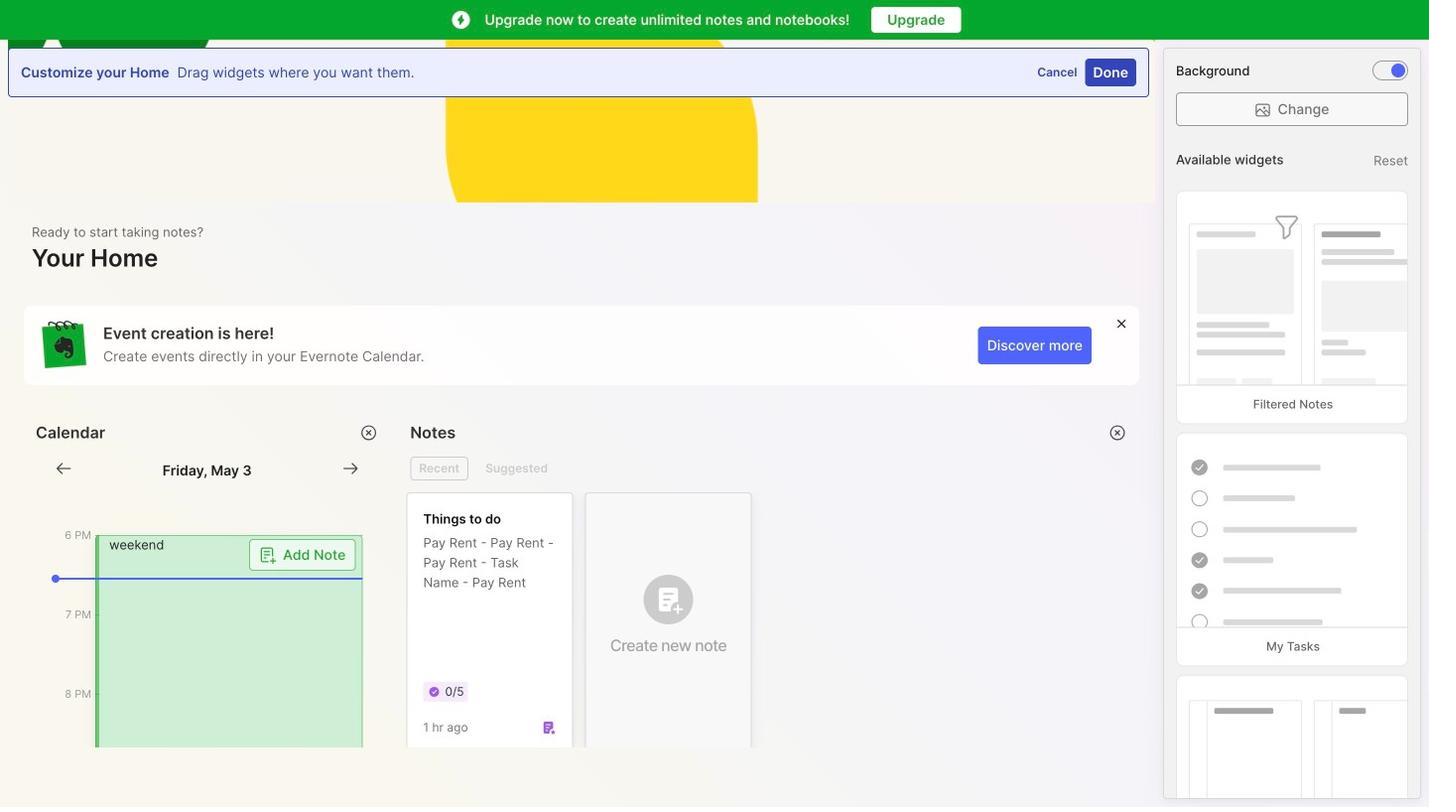 Task type: locate. For each thing, give the bounding box(es) containing it.
background image
[[1392, 64, 1406, 77]]



Task type: vqa. For each thing, say whether or not it's contained in the screenshot.
SORT field
no



